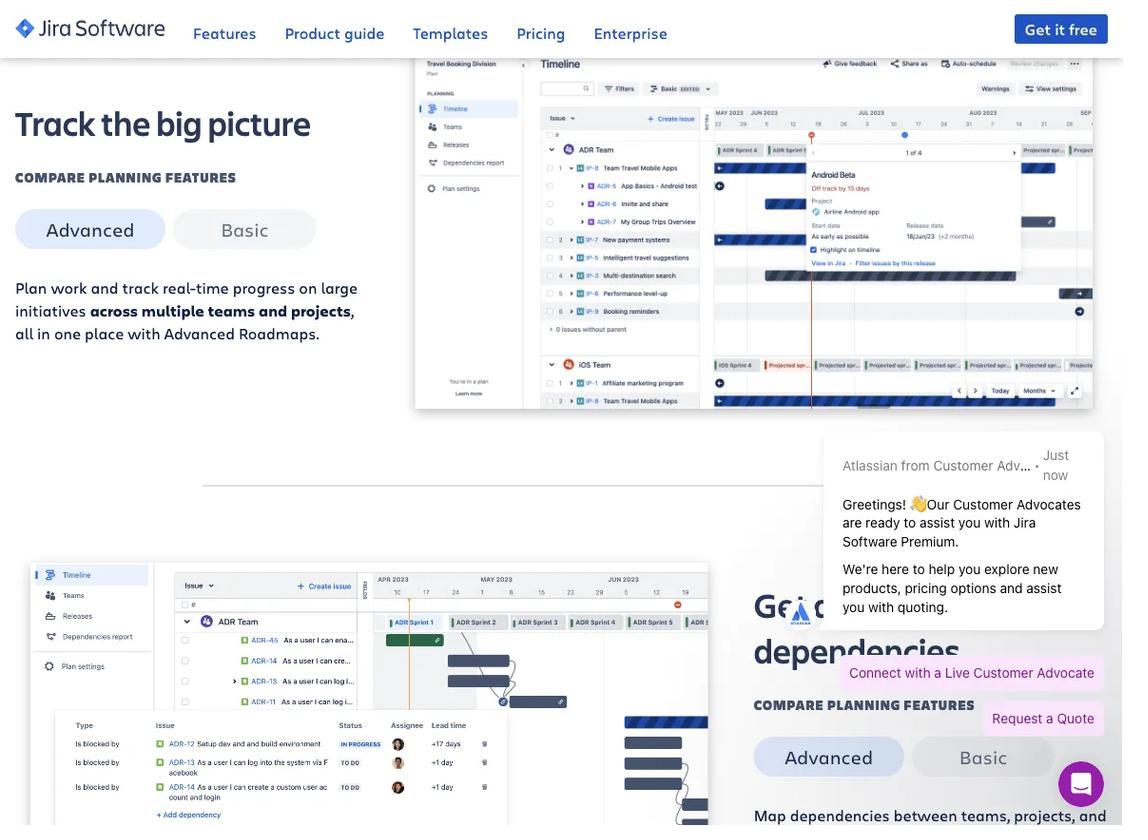 Task type: locate. For each thing, give the bounding box(es) containing it.
0 vertical spatial features
[[165, 168, 237, 186]]

1 vertical spatial and
[[259, 300, 287, 321]]

features
[[165, 168, 237, 186], [904, 696, 975, 714]]

advanced for track
[[46, 216, 135, 242]]

basic
[[221, 216, 269, 242], [960, 744, 1008, 770]]

0 horizontal spatial basic
[[221, 216, 269, 242]]

1 vertical spatial compare planning features
[[754, 696, 975, 714]]

0 horizontal spatial get
[[754, 582, 808, 628]]

planning for ahead
[[827, 696, 901, 714]]

advanced link up map
[[754, 737, 905, 777]]

advanced
[[46, 216, 135, 242], [164, 323, 235, 344], [785, 744, 873, 770]]

0 horizontal spatial compare
[[15, 168, 86, 186]]

1 vertical spatial compare
[[754, 696, 824, 714]]

and up 'across'
[[91, 278, 118, 298]]

basic for picture
[[221, 216, 269, 242]]

advanced roadmap dependencies screenshot image
[[30, 563, 708, 827]]

get it free
[[1025, 19, 1098, 39]]

dialog
[[771, 410, 1114, 756], [1059, 762, 1104, 808]]

features for picture
[[165, 168, 237, 186]]

1 horizontal spatial advanced
[[164, 323, 235, 344]]

0 horizontal spatial planning
[[89, 168, 162, 186]]

get inside get ahead of dependencies
[[754, 582, 808, 628]]

picture
[[208, 100, 311, 145]]

and up roadmaps.
[[259, 300, 287, 321]]

advanced down across multiple teams and projects in the top left of the page
[[164, 323, 235, 344]]

compare
[[15, 168, 86, 186], [754, 696, 824, 714]]

get for get it free
[[1025, 19, 1051, 39]]

basic link up teams,
[[912, 737, 1055, 777]]

get for get ahead of dependencies
[[754, 582, 808, 628]]

dependencies down ahead
[[754, 628, 960, 673]]

1 horizontal spatial basic
[[960, 744, 1008, 770]]

1 horizontal spatial basic link
[[912, 737, 1055, 777]]

basic link
[[173, 209, 316, 249], [912, 737, 1055, 777]]

get
[[1025, 19, 1051, 39], [754, 582, 808, 628]]

basic link for picture
[[173, 209, 316, 249]]

advanced up map
[[785, 744, 873, 770]]

one
[[54, 323, 81, 344]]

advanced for get
[[785, 744, 873, 770]]

product guide
[[285, 22, 385, 43]]

1 vertical spatial planning
[[827, 696, 901, 714]]

product guide link
[[285, 0, 385, 57]]

get left it
[[1025, 19, 1051, 39]]

big
[[156, 100, 202, 145]]

compare planning features down the
[[15, 168, 237, 186]]

and right the projects,
[[1079, 806, 1107, 826]]

place
[[85, 323, 124, 344]]

advanced link up work
[[15, 209, 166, 249]]

1 vertical spatial basic
[[960, 744, 1008, 770]]

dependencies right map
[[790, 806, 890, 826]]

advanced link for ahead
[[754, 737, 905, 777]]

templates
[[413, 22, 488, 43]]

plan
[[15, 278, 47, 298]]

0 vertical spatial planning
[[89, 168, 162, 186]]

free
[[1069, 19, 1098, 39]]

across
[[90, 300, 138, 321]]

0 horizontal spatial advanced link
[[15, 209, 166, 249]]

0 vertical spatial basic
[[221, 216, 269, 242]]

0 vertical spatial advanced link
[[15, 209, 166, 249]]

1 vertical spatial basic link
[[912, 737, 1055, 777]]

2 vertical spatial advanced
[[785, 744, 873, 770]]

1 horizontal spatial and
[[259, 300, 287, 321]]

all
[[15, 323, 33, 344]]

2 horizontal spatial and
[[1079, 806, 1107, 826]]

1 vertical spatial dependencies
[[790, 806, 890, 826]]

track
[[15, 100, 95, 145]]

1 vertical spatial advanced link
[[754, 737, 905, 777]]

0 vertical spatial get
[[1025, 19, 1051, 39]]

product
[[285, 22, 341, 43]]

1 vertical spatial features
[[904, 696, 975, 714]]

basic up the progress
[[221, 216, 269, 242]]

teams,
[[961, 806, 1010, 826]]

0 horizontal spatial advanced
[[46, 216, 135, 242]]

compare planning features down get ahead of dependencies
[[754, 696, 975, 714]]

compare planning features
[[15, 168, 237, 186], [754, 696, 975, 714]]

0 vertical spatial basic link
[[173, 209, 316, 249]]

0 vertical spatial compare
[[15, 168, 86, 186]]

advanced link
[[15, 209, 166, 249], [754, 737, 905, 777]]

between
[[894, 806, 958, 826]]

2 horizontal spatial advanced
[[785, 744, 873, 770]]

real-
[[163, 278, 196, 298]]

2 vertical spatial and
[[1079, 806, 1107, 826]]

0 vertical spatial advanced
[[46, 216, 135, 242]]

1 vertical spatial get
[[754, 582, 808, 628]]

advanced up work
[[46, 216, 135, 242]]

across multiple teams and projects
[[90, 300, 351, 321]]

1 horizontal spatial get
[[1025, 19, 1051, 39]]

basic link up the progress
[[173, 209, 316, 249]]

0 horizontal spatial and
[[91, 278, 118, 298]]

get left ahead
[[754, 582, 808, 628]]

0 horizontal spatial basic link
[[173, 209, 316, 249]]

0 horizontal spatial compare planning features
[[15, 168, 237, 186]]

basic up teams,
[[960, 744, 1008, 770]]

map dependencies between teams, projects, and
[[754, 806, 1107, 827]]

dependencies
[[754, 628, 960, 673], [790, 806, 890, 826]]

compare planning features for the
[[15, 168, 237, 186]]

planning down the
[[89, 168, 162, 186]]

work
[[51, 278, 87, 298]]

projects,
[[1014, 806, 1075, 826]]

templates link
[[413, 0, 488, 57]]

roadmaps.
[[239, 323, 319, 344]]

in
[[37, 323, 50, 344]]

1 horizontal spatial compare
[[754, 696, 824, 714]]

0 vertical spatial compare planning features
[[15, 168, 237, 186]]

planning
[[89, 168, 162, 186], [827, 696, 901, 714]]

planning down get ahead of dependencies
[[827, 696, 901, 714]]

1 horizontal spatial planning
[[827, 696, 901, 714]]

, all in one place with advanced roadmaps.
[[15, 300, 354, 344]]

and
[[91, 278, 118, 298], [259, 300, 287, 321], [1079, 806, 1107, 826]]

advanced roadmap screenshot image
[[415, 21, 1093, 409]]

0 horizontal spatial features
[[165, 168, 237, 186]]

0 vertical spatial and
[[91, 278, 118, 298]]

advanced link for the
[[15, 209, 166, 249]]

1 horizontal spatial advanced link
[[754, 737, 905, 777]]

1 vertical spatial advanced
[[164, 323, 235, 344]]

progress
[[233, 278, 295, 298]]

1 horizontal spatial features
[[904, 696, 975, 714]]

1 horizontal spatial compare planning features
[[754, 696, 975, 714]]

enterprise
[[594, 22, 668, 43]]

time
[[196, 278, 229, 298]]



Task type: vqa. For each thing, say whether or not it's contained in the screenshot.
as inside ). YOU SHOULD BE AWARE THAT ANY INFORMATION YOU PROVIDE ON THESE WEBSITES - INCLUDING PROFILE INFORMATION ASSOCIATED WITH THE ACCOUNT YOU USE TO POST THE INFORMATION - MAY BE READ, COLLECTED, AND USED BY ANY MEMBER OF THE PUBLIC WHO ACCESSES THESE WEBSITES.  YOUR POSTS AND CERTAIN PROFILE INFORMATION MAY REMAIN EVEN AFTER YOU TERMINATE YOUR ACCOUNT. WE URGE YOU TO CONSIDER THE SENSITIVITY OF ANY INFORMATION YOU INPUT INTO THESE SERVICES. TO REQUEST REMOVAL OF YOUR INFORMATION FROM PUBLICLY ACCESSIBLE WEBSITES OPERATED BY US, PLEASE CONTACT US AS PROVIDED BELOW. IN SOME CASES, WE MAY NOT BE ABLE TO REMOVE YOUR INFORMATION, IN WHICH CASE WE WILL LET YOU KNOW IF WE ARE UNABLE TO AND WHY.
no



Task type: describe. For each thing, give the bounding box(es) containing it.
projects
[[291, 300, 351, 321]]

ahead
[[814, 582, 908, 628]]

0 vertical spatial dependencies
[[754, 628, 960, 673]]

track
[[122, 278, 159, 298]]

the
[[101, 100, 150, 145]]

features
[[193, 22, 256, 43]]

get ahead of dependencies
[[754, 582, 960, 673]]

,
[[351, 300, 354, 321]]

planning for the
[[89, 168, 162, 186]]

track the big picture
[[15, 100, 311, 145]]

advanced inside , all in one place with advanced roadmaps.
[[164, 323, 235, 344]]

1 vertical spatial dialog
[[1059, 762, 1104, 808]]

initiatives
[[15, 300, 86, 321]]

on
[[299, 278, 317, 298]]

basic for dependencies
[[960, 744, 1008, 770]]

pricing
[[517, 22, 565, 43]]

get it free link
[[1015, 14, 1108, 44]]

it
[[1055, 19, 1066, 39]]

and inside plan work and track real-time progress on large initiatives
[[91, 278, 118, 298]]

and inside map dependencies between teams, projects, and
[[1079, 806, 1107, 826]]

basic link for dependencies
[[912, 737, 1055, 777]]

dependencies inside map dependencies between teams, projects, and
[[790, 806, 890, 826]]

compare planning features for ahead
[[754, 696, 975, 714]]

teams
[[208, 300, 255, 321]]

large
[[321, 278, 358, 298]]

of
[[914, 582, 944, 628]]

pricing link
[[517, 0, 565, 57]]

plan work and track real-time progress on large initiatives
[[15, 278, 358, 321]]

compare for get ahead of dependencies
[[754, 696, 824, 714]]

multiple
[[141, 300, 204, 321]]

map
[[754, 806, 786, 826]]

0 vertical spatial dialog
[[771, 410, 1114, 756]]

compare for track the big picture
[[15, 168, 86, 186]]

enterprise link
[[594, 0, 668, 57]]

features for dependencies
[[904, 696, 975, 714]]

guide
[[344, 22, 385, 43]]

features link
[[193, 0, 256, 57]]

with
[[128, 323, 161, 344]]



